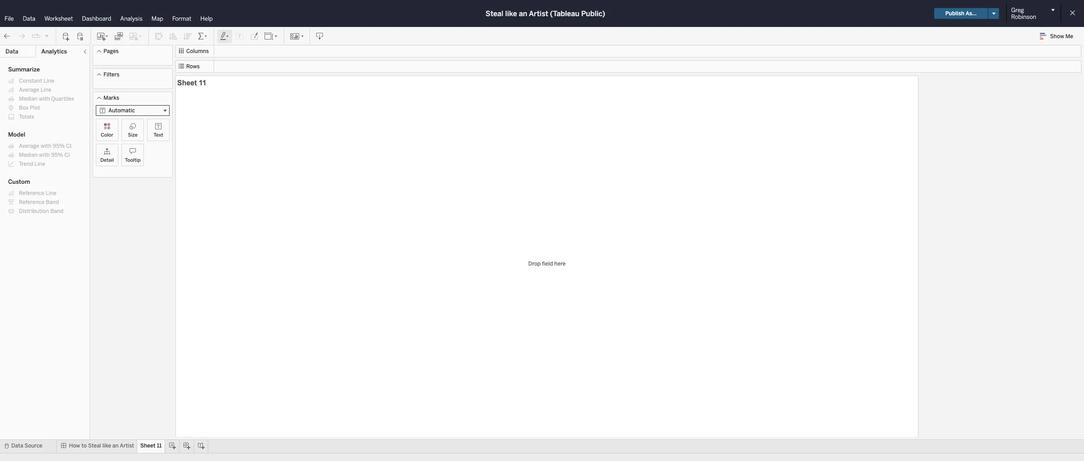 Task type: describe. For each thing, give the bounding box(es) containing it.
map
[[152, 15, 163, 22]]

1 horizontal spatial 11
[[199, 79, 207, 87]]

publish as... button
[[935, 8, 988, 19]]

undo image
[[3, 32, 12, 41]]

custom
[[8, 179, 30, 185]]

ci for average with 95% ci
[[66, 143, 72, 149]]

robinson
[[1012, 14, 1037, 20]]

line for trend line
[[34, 161, 45, 167]]

ci for median with 95% ci
[[65, 152, 70, 158]]

size
[[128, 132, 138, 138]]

1 vertical spatial sheet 11
[[140, 443, 162, 450]]

help
[[201, 15, 213, 22]]

0 horizontal spatial artist
[[120, 443, 134, 450]]

median with 95% ci
[[19, 152, 70, 158]]

public)
[[582, 9, 606, 18]]

0 horizontal spatial an
[[112, 443, 119, 450]]

greg robinson
[[1012, 7, 1037, 20]]

constant
[[19, 78, 42, 84]]

as...
[[966, 10, 977, 17]]

text
[[154, 132, 163, 138]]

here
[[555, 261, 566, 267]]

rows
[[186, 63, 200, 70]]

box plot
[[19, 105, 40, 111]]

format
[[172, 15, 192, 22]]

1 vertical spatial sheet
[[140, 443, 156, 450]]

with for median with quartiles
[[39, 96, 50, 102]]

highlight image
[[220, 32, 230, 41]]

tooltip
[[125, 158, 141, 163]]

reference for reference band
[[19, 199, 44, 206]]

show/hide cards image
[[290, 32, 304, 41]]

analytics
[[41, 48, 67, 55]]

pause auto updates image
[[76, 32, 85, 41]]

greg
[[1012, 7, 1025, 14]]

constant line
[[19, 78, 54, 84]]

analysis
[[120, 15, 143, 22]]

show me
[[1051, 33, 1074, 40]]

1 horizontal spatial like
[[505, 9, 517, 18]]

with for average with 95% ci
[[41, 143, 51, 149]]

totals
[[19, 114, 34, 120]]

1 horizontal spatial sheet 11
[[177, 79, 207, 87]]

1 horizontal spatial replay animation image
[[44, 33, 50, 38]]

1 horizontal spatial steal
[[486, 9, 504, 18]]

fit image
[[264, 32, 279, 41]]

show labels image
[[235, 32, 244, 41]]

median for median with quartiles
[[19, 96, 38, 102]]

average line
[[19, 87, 51, 93]]

data source
[[11, 443, 42, 450]]

1 horizontal spatial sheet
[[177, 79, 197, 87]]

format workbook image
[[250, 32, 259, 41]]

show
[[1051, 33, 1065, 40]]

duplicate image
[[114, 32, 123, 41]]

worksheet
[[44, 15, 73, 22]]

95% for average with 95% ci
[[53, 143, 65, 149]]

0 horizontal spatial 11
[[157, 443, 162, 450]]

new worksheet image
[[96, 32, 109, 41]]

sort descending image
[[183, 32, 192, 41]]

(tableau
[[550, 9, 580, 18]]

how to steal like an artist
[[69, 443, 134, 450]]



Task type: vqa. For each thing, say whether or not it's contained in the screenshot.
the top The 11
yes



Task type: locate. For each thing, give the bounding box(es) containing it.
redo image
[[17, 32, 26, 41]]

1 vertical spatial average
[[19, 143, 39, 149]]

95%
[[53, 143, 65, 149], [51, 152, 63, 158]]

trend line
[[19, 161, 45, 167]]

publish
[[946, 10, 965, 17]]

band
[[46, 199, 59, 206], [50, 208, 64, 215]]

artist left (tableau
[[529, 9, 549, 18]]

plot
[[30, 105, 40, 111]]

1 vertical spatial steal
[[88, 443, 101, 450]]

line for reference line
[[46, 190, 56, 197]]

sheet 11
[[177, 79, 207, 87], [140, 443, 162, 450]]

95% up median with 95% ci
[[53, 143, 65, 149]]

line for average line
[[41, 87, 51, 93]]

to
[[82, 443, 87, 450]]

1 vertical spatial 95%
[[51, 152, 63, 158]]

band for reference band
[[46, 199, 59, 206]]

2 median from the top
[[19, 152, 38, 158]]

source
[[25, 443, 42, 450]]

summarize
[[8, 66, 40, 73]]

0 vertical spatial average
[[19, 87, 39, 93]]

band for distribution band
[[50, 208, 64, 215]]

0 horizontal spatial replay animation image
[[32, 32, 41, 41]]

0 horizontal spatial steal
[[88, 443, 101, 450]]

totals image
[[198, 32, 208, 41]]

how
[[69, 443, 80, 450]]

average down 'model'
[[19, 143, 39, 149]]

1 vertical spatial with
[[41, 143, 51, 149]]

an
[[519, 9, 528, 18], [112, 443, 119, 450]]

artist right 'to'
[[120, 443, 134, 450]]

download image
[[316, 32, 325, 41]]

line up average line
[[44, 78, 54, 84]]

line for constant line
[[44, 78, 54, 84]]

0 horizontal spatial sheet
[[140, 443, 156, 450]]

with down average with 95% ci
[[39, 152, 50, 158]]

band down reference band
[[50, 208, 64, 215]]

median for median with 95% ci
[[19, 152, 38, 158]]

clear sheet image
[[129, 32, 143, 41]]

publish as...
[[946, 10, 977, 17]]

line down median with 95% ci
[[34, 161, 45, 167]]

0 vertical spatial an
[[519, 9, 528, 18]]

file
[[5, 15, 14, 22]]

0 vertical spatial like
[[505, 9, 517, 18]]

data left source at bottom left
[[11, 443, 23, 450]]

line
[[44, 78, 54, 84], [41, 87, 51, 93], [34, 161, 45, 167], [46, 190, 56, 197]]

2 average from the top
[[19, 143, 39, 149]]

replay animation image right redo image
[[32, 32, 41, 41]]

show me button
[[1036, 29, 1082, 43]]

reference band
[[19, 199, 59, 206]]

pages
[[104, 48, 119, 54]]

replay animation image
[[32, 32, 41, 41], [44, 33, 50, 38]]

me
[[1066, 33, 1074, 40]]

1 vertical spatial an
[[112, 443, 119, 450]]

sheet
[[177, 79, 197, 87], [140, 443, 156, 450]]

0 vertical spatial 95%
[[53, 143, 65, 149]]

an right 'to'
[[112, 443, 119, 450]]

0 vertical spatial steal
[[486, 9, 504, 18]]

average
[[19, 87, 39, 93], [19, 143, 39, 149]]

1 median from the top
[[19, 96, 38, 102]]

model
[[8, 131, 25, 138]]

median up trend
[[19, 152, 38, 158]]

95% for median with 95% ci
[[51, 152, 63, 158]]

with down average line
[[39, 96, 50, 102]]

ci down average with 95% ci
[[65, 152, 70, 158]]

like
[[505, 9, 517, 18], [102, 443, 111, 450]]

1 horizontal spatial artist
[[529, 9, 549, 18]]

1 vertical spatial artist
[[120, 443, 134, 450]]

data down "undo" 'image'
[[5, 48, 18, 55]]

sort ascending image
[[169, 32, 178, 41]]

median up box plot
[[19, 96, 38, 102]]

average with 95% ci
[[19, 143, 72, 149]]

reference line
[[19, 190, 56, 197]]

an left (tableau
[[519, 9, 528, 18]]

0 vertical spatial data
[[23, 15, 35, 22]]

steal
[[486, 9, 504, 18], [88, 443, 101, 450]]

steal like an artist (tableau public)
[[486, 9, 606, 18]]

trend
[[19, 161, 33, 167]]

1 vertical spatial data
[[5, 48, 18, 55]]

band up distribution band at the left top of the page
[[46, 199, 59, 206]]

0 vertical spatial sheet 11
[[177, 79, 207, 87]]

1 vertical spatial band
[[50, 208, 64, 215]]

ci
[[66, 143, 72, 149], [65, 152, 70, 158]]

line up median with quartiles
[[41, 87, 51, 93]]

drop
[[529, 261, 541, 267]]

1 vertical spatial 11
[[157, 443, 162, 450]]

reference for reference line
[[19, 190, 44, 197]]

0 vertical spatial with
[[39, 96, 50, 102]]

0 vertical spatial band
[[46, 199, 59, 206]]

1 average from the top
[[19, 87, 39, 93]]

distribution
[[19, 208, 49, 215]]

reference
[[19, 190, 44, 197], [19, 199, 44, 206]]

with up median with 95% ci
[[41, 143, 51, 149]]

new data source image
[[62, 32, 71, 41]]

distribution band
[[19, 208, 64, 215]]

box
[[19, 105, 28, 111]]

1 vertical spatial like
[[102, 443, 111, 450]]

marks
[[104, 95, 119, 101]]

0 vertical spatial reference
[[19, 190, 44, 197]]

2 vertical spatial data
[[11, 443, 23, 450]]

data up redo image
[[23, 15, 35, 22]]

0 horizontal spatial like
[[102, 443, 111, 450]]

2 vertical spatial with
[[39, 152, 50, 158]]

line up reference band
[[46, 190, 56, 197]]

average for average line
[[19, 87, 39, 93]]

with for median with 95% ci
[[39, 152, 50, 158]]

1 vertical spatial median
[[19, 152, 38, 158]]

swap rows and columns image
[[154, 32, 163, 41]]

0 vertical spatial ci
[[66, 143, 72, 149]]

0 vertical spatial 11
[[199, 79, 207, 87]]

0 vertical spatial artist
[[529, 9, 549, 18]]

average for average with 95% ci
[[19, 143, 39, 149]]

1 horizontal spatial an
[[519, 9, 528, 18]]

median
[[19, 96, 38, 102], [19, 152, 38, 158]]

median with quartiles
[[19, 96, 74, 102]]

artist
[[529, 9, 549, 18], [120, 443, 134, 450]]

reference up reference band
[[19, 190, 44, 197]]

field
[[542, 261, 553, 267]]

data
[[23, 15, 35, 22], [5, 48, 18, 55], [11, 443, 23, 450]]

0 vertical spatial sheet
[[177, 79, 197, 87]]

drop field here
[[529, 261, 566, 267]]

1 vertical spatial ci
[[65, 152, 70, 158]]

average down the constant
[[19, 87, 39, 93]]

11
[[199, 79, 207, 87], [157, 443, 162, 450]]

collapse image
[[82, 49, 88, 54]]

95% down average with 95% ci
[[51, 152, 63, 158]]

filters
[[104, 72, 119, 78]]

with
[[39, 96, 50, 102], [41, 143, 51, 149], [39, 152, 50, 158]]

0 vertical spatial median
[[19, 96, 38, 102]]

reference up distribution
[[19, 199, 44, 206]]

replay animation image up the 'analytics'
[[44, 33, 50, 38]]

0 horizontal spatial sheet 11
[[140, 443, 162, 450]]

ci up median with 95% ci
[[66, 143, 72, 149]]

2 reference from the top
[[19, 199, 44, 206]]

dashboard
[[82, 15, 111, 22]]

1 vertical spatial reference
[[19, 199, 44, 206]]

columns
[[186, 48, 209, 54]]

quartiles
[[51, 96, 74, 102]]

detail
[[100, 158, 114, 163]]

1 reference from the top
[[19, 190, 44, 197]]

color
[[101, 132, 113, 138]]



